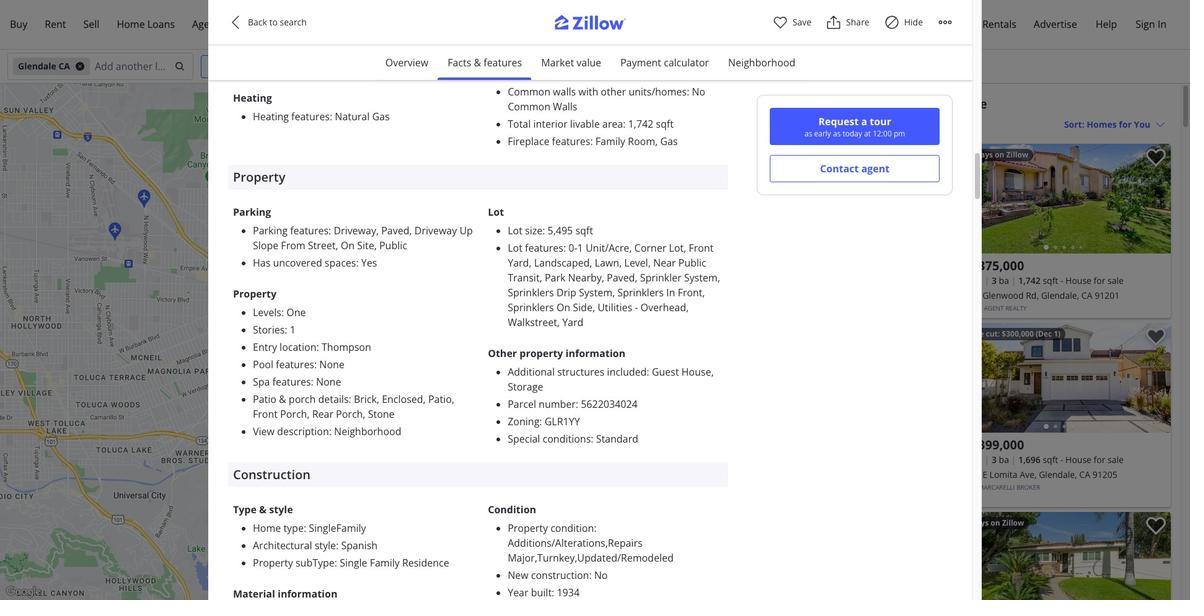 Task type: describe. For each thing, give the bounding box(es) containing it.
1.90m for 1.90m
[[391, 392, 410, 401]]

rd,
[[1027, 290, 1039, 301]]

1 horizontal spatial 1.30m
[[515, 511, 534, 520]]

0 vertical spatial style
[[269, 503, 293, 517]]

: left the yes
[[356, 256, 359, 270]]

1 vertical spatial 3 units link
[[589, 286, 629, 297]]

5.78m link
[[500, 480, 528, 491]]

3d inside 3d tour 1.15m
[[617, 363, 622, 369]]

save button
[[773, 15, 812, 30]]

1 vertical spatial 1.70m
[[532, 539, 552, 548]]

0 vertical spatial 1.30m link
[[445, 398, 473, 409]]

sale for $1,399,000
[[1108, 454, 1124, 466]]

0 horizontal spatial 3d tour link
[[465, 363, 499, 380]]

45k link down nearby, at the top of page
[[585, 285, 605, 297]]

for for $1,399,000
[[1094, 454, 1106, 466]]

0 vertical spatial none
[[320, 358, 345, 371]]

1 vertical spatial 1.30m link
[[510, 510, 539, 521]]

yes
[[361, 256, 377, 270]]

: down livable
[[591, 134, 593, 148]]

other for guest house, storage
[[488, 347, 517, 360]]

features inside 'button'
[[484, 56, 522, 69]]

0 vertical spatial 2 units
[[660, 371, 682, 380]]

additional
[[508, 365, 555, 379]]

sign in link
[[1128, 10, 1176, 39]]

500k
[[528, 523, 544, 533]]

on for 3
[[991, 518, 1001, 528]]

3 ba for $1,399,000
[[992, 454, 1010, 466]]

at
[[865, 128, 871, 139]]

main content containing glendale ca real estate & homes for sale
[[726, 84, 1181, 600]]

family inside total interior livable area : 1,742 sqft fireplace features : family room, gas
[[596, 134, 626, 148]]

ca left real
[[794, 96, 810, 112]]

1006
[[961, 469, 981, 481]]

overview button
[[376, 45, 439, 80]]

interior for other
[[520, 66, 558, 80]]

1,742 inside total interior livable area : 1,742 sqft fireplace features : family room, gas
[[629, 117, 654, 131]]

: left 0- at the left
[[564, 241, 566, 255]]

3 up lot size : 5,495 sqft
[[548, 191, 552, 200]]

type & style home type : singlefamily architectural style : spanish property subtype : single family residence
[[233, 503, 449, 570]]

no inside condition property condition : additions/alterations,repairs major,turnkey,updated/remodeled new construction : no year built : 1934
[[595, 569, 608, 582]]

lot,
[[669, 241, 687, 255]]

real
[[814, 96, 839, 112]]

91201
[[1095, 290, 1120, 301]]

heating heating features : natural gas
[[233, 91, 390, 123]]

ca inside 1006 e lomita ave, glendale, ca 91205 alisa marcarelli broker
[[1080, 469, 1091, 481]]

- for $1,399,000
[[1061, 454, 1064, 466]]

paved, inside the driveway, paved, driveway up slope from street, on site, public
[[382, 224, 412, 237]]

: up 1.58m link
[[540, 415, 542, 428]]

neighborhood inside neighborhood button
[[729, 56, 796, 69]]

chevron right image for showcase
[[930, 191, 945, 206]]

no inside no common walls
[[692, 85, 706, 99]]

lot for lot features :
[[508, 241, 523, 255]]

site,
[[357, 239, 377, 252]]

sqft up 1755 glenwood rd, glendale, ca 91201 link
[[1043, 275, 1059, 287]]

45k link up utilities
[[595, 282, 616, 294]]

: down "boundary"
[[623, 117, 626, 131]]

paved, inside 0-1 unit/acre, corner lot, front yard, landscaped, lawn, level, near public transit, park nearby, paved, sprinkler system, sprinklers drip system, sprinklers in front, sprinklers on side, utilities - overhead, walkstreet, yard
[[607, 271, 638, 285]]

1 horizontal spatial 1.35m
[[533, 529, 553, 538]]

3.50m for right 3.50m link
[[522, 239, 541, 248]]

view
[[253, 425, 275, 438]]

pool
[[253, 358, 273, 371]]

1.01m
[[497, 122, 516, 131]]

1 vertical spatial 1.60m
[[628, 439, 648, 448]]

boundary
[[588, 100, 630, 112]]

showcase link
[[558, 465, 597, 482]]

0 horizontal spatial 3 units link
[[534, 190, 574, 201]]

649k
[[505, 441, 521, 450]]

enclosed,
[[382, 392, 426, 406]]

chevron right image for 3 days on zillow
[[1150, 560, 1165, 575]]

0 horizontal spatial chevron down image
[[615, 61, 625, 71]]

size
[[525, 224, 543, 237]]

lawn,
[[595, 256, 622, 270]]

lot for lot
[[488, 205, 504, 219]]

results
[[755, 118, 784, 130]]

house for $1,375,000
[[1066, 275, 1092, 287]]

total
[[508, 117, 531, 131]]

: down major,turnkey,updated/remodeled
[[589, 569, 592, 582]]

& up tour
[[883, 96, 892, 112]]

glendale for glendale ca
[[18, 60, 56, 72]]

parking for parking
[[233, 205, 271, 219]]

porch
[[289, 392, 316, 406]]

8.25m
[[333, 332, 353, 341]]

3d tour 1.13m
[[500, 135, 526, 149]]

other property information
[[488, 347, 626, 360]]

: down rear
[[329, 425, 332, 438]]

home inside home loans link
[[117, 17, 145, 31]]

entry
[[253, 340, 277, 354]]

: up glr1yy
[[576, 397, 579, 411]]

2 vertical spatial 1.50m link
[[494, 535, 523, 546]]

map data ©2024 google
[[552, 592, 619, 599]]

1 horizontal spatial style
[[315, 539, 336, 552]]

22 days on zillow
[[966, 149, 1029, 160]]

sale
[[963, 96, 988, 112]]

type
[[233, 503, 257, 517]]

120k
[[622, 396, 638, 405]]

& for patio & porch details :
[[279, 392, 286, 406]]

remove boundary
[[551, 100, 630, 112]]

glendale for glendale ca real estate & homes for sale
[[738, 96, 791, 112]]

common inside no common walls
[[508, 100, 551, 113]]

0 vertical spatial 1.60m link
[[619, 400, 648, 411]]

3 units for the leftmost 3 units link
[[548, 191, 570, 200]]

537k
[[513, 146, 529, 156]]

chevron left image for price cut:
[[962, 371, 977, 385]]

3 days on zillow
[[966, 518, 1025, 528]]

1 horizontal spatial 3.50m link
[[466, 490, 495, 501]]

0 horizontal spatial 3.50m link
[[303, 386, 331, 397]]

965k link
[[488, 510, 512, 522]]

1.80m link
[[483, 408, 511, 419]]

tour inside 3d tour 1.13m
[[514, 135, 526, 140]]

1 horizontal spatial 1.90m link
[[506, 393, 534, 405]]

599k link
[[480, 423, 504, 434]]

: down calculator on the right of page
[[687, 85, 690, 99]]

: left 8.25m
[[317, 340, 319, 354]]

payment calculator button
[[611, 45, 719, 80]]

1 horizontal spatial 1.35m link
[[529, 528, 557, 539]]

1006 rossmoyne ave, glendale, ca 91207 image
[[956, 512, 1172, 600]]

ca inside filters element
[[59, 60, 70, 72]]

information
[[566, 347, 626, 360]]

0 horizontal spatial 1.50m
[[499, 536, 518, 545]]

skip link list tab list
[[376, 45, 806, 81]]

22
[[966, 149, 974, 160]]

share image
[[827, 15, 842, 30]]

(dec
[[1036, 329, 1053, 339]]

1.38m link
[[348, 336, 377, 348]]

0 horizontal spatial 1.10m link
[[328, 399, 356, 411]]

number
[[539, 397, 576, 411]]

0 horizontal spatial 1.35m
[[491, 524, 511, 533]]

spaces
[[325, 256, 356, 270]]

3 down the $1,375,000
[[992, 275, 997, 287]]

remove tag image
[[75, 61, 85, 71]]

filters element
[[0, 50, 1191, 84]]

1 vertical spatial heating
[[253, 110, 289, 123]]

standard
[[596, 432, 639, 446]]

1 vertical spatial 2 units
[[486, 415, 507, 424]]

condition
[[488, 503, 536, 517]]

0 horizontal spatial system,
[[579, 286, 615, 299]]

drip
[[557, 286, 577, 299]]

ba for $1,399,000
[[999, 454, 1010, 466]]

sqft up 0- at the left
[[576, 224, 593, 237]]

e
[[983, 469, 988, 481]]

1 vertical spatial 2
[[486, 415, 490, 424]]

construction
[[531, 569, 589, 582]]

1 vertical spatial 1.10m
[[438, 454, 457, 463]]

: left 2.37m
[[647, 365, 650, 379]]

shortcuts
[[518, 592, 544, 599]]

save this home image for showcase
[[926, 149, 946, 167]]

649k link
[[500, 440, 525, 451]]

599k
[[484, 424, 500, 433]]

storage
[[508, 380, 544, 394]]

corner
[[635, 241, 667, 255]]

parking features :
[[253, 224, 334, 237]]

public inside the driveway, paved, driveway up slope from street, on site, public
[[380, 239, 407, 252]]

1 vertical spatial 1.50m link
[[521, 398, 549, 409]]

1,742 sqft
[[1019, 275, 1059, 287]]

sprinklers up walkstreet,
[[508, 301, 554, 314]]

: up architectural
[[304, 521, 306, 535]]

walkstreet,
[[508, 316, 560, 329]]

5.00m link
[[627, 433, 655, 444]]

1 vertical spatial none
[[316, 375, 341, 389]]

house,
[[682, 365, 714, 379]]

550k link
[[491, 430, 516, 441]]

1 vertical spatial save this home image
[[1147, 328, 1167, 346]]

property inside condition property condition : additions/alterations,repairs major,turnkey,updated/remodeled new construction : no year built : 1934
[[508, 521, 548, 535]]

broker
[[1017, 483, 1041, 492]]

2 porch, from the left
[[336, 407, 366, 421]]

0 vertical spatial 1.70m link
[[432, 453, 460, 464]]

included
[[607, 365, 647, 379]]

: down location
[[314, 358, 317, 371]]

marcarelli
[[979, 483, 1015, 492]]

: up patio & porch details :
[[311, 375, 314, 389]]

589k
[[493, 389, 508, 398]]

725k
[[525, 427, 541, 436]]

save this home image
[[1147, 149, 1167, 167]]

0 vertical spatial chevron left image
[[228, 15, 243, 30]]

sprinklers down "sprinkler"
[[618, 286, 664, 299]]

property images, use arrow keys to navigate, image 1 of 62 group
[[956, 323, 1172, 436]]

one
[[287, 306, 306, 319]]

: left 5,495
[[543, 224, 545, 237]]

0 horizontal spatial 1.35m link
[[487, 523, 515, 534]]

brick, enclosed, patio, front porch, rear porch, stone
[[253, 392, 455, 421]]

sign
[[1136, 17, 1156, 31]]

: left brick,
[[349, 392, 351, 406]]

- for $1,375,000
[[1061, 275, 1064, 287]]

bds for $1,399,000
[[968, 454, 983, 466]]

0 vertical spatial 1.70m
[[436, 454, 456, 463]]

2.75m
[[593, 444, 612, 453]]

1 horizontal spatial 3d tour
[[551, 169, 570, 174]]

more image
[[938, 15, 953, 30]]

- inside 0-1 unit/acre, corner lot, front yard, landscaped, lawn, level, near public transit, park nearby, paved, sprinkler system, sprinklers drip system, sprinklers in front, sprinklers on side, utilities - overhead, walkstreet, yard
[[635, 301, 638, 314]]

2 horizontal spatial 3.50m link
[[517, 238, 546, 249]]

0 vertical spatial 1.30m
[[449, 399, 469, 408]]

request a tour as early as today at 12:00 pm
[[805, 115, 906, 139]]

sprinkler
[[640, 271, 682, 285]]

3 up utilities
[[604, 287, 607, 296]]

interior for total
[[534, 117, 568, 131]]

chevron left image for showcase
[[742, 191, 757, 206]]

289k
[[701, 370, 717, 380]]

to
[[269, 16, 278, 28]]

& for facts & features
[[474, 56, 481, 69]]

1 vertical spatial chevron down image
[[1156, 119, 1166, 129]]

driveway,
[[334, 224, 379, 237]]

: left one
[[282, 306, 284, 319]]

realty
[[1006, 304, 1027, 313]]

chevron right image for 22 days on zillow
[[1150, 191, 1165, 206]]

walls
[[553, 85, 576, 99]]

sprinklers down transit,
[[508, 286, 554, 299]]

$300,000
[[1002, 329, 1034, 339]]

1 horizontal spatial 2 units link
[[646, 370, 686, 381]]

1 vertical spatial 1.60m link
[[624, 432, 657, 449]]

1006 e lomita ave, glendale, ca 91205 image
[[956, 323, 1172, 433]]

contact
[[821, 162, 859, 176]]

0 vertical spatial 1.60m
[[624, 401, 643, 410]]

2 chevron down image from the left
[[540, 61, 550, 71]]

1 vertical spatial 2 units link
[[472, 414, 512, 425]]

built
[[531, 586, 552, 600]]

1.46m link
[[654, 359, 688, 376]]

3 ba for $1,375,000
[[992, 275, 1010, 287]]

new
[[508, 569, 529, 582]]

1 as from the left
[[805, 128, 813, 139]]

537k link
[[509, 145, 533, 157]]

1 vertical spatial 1,742
[[1019, 275, 1041, 287]]

: down singlefamily
[[336, 539, 339, 552]]

heart image
[[773, 15, 788, 30]]

ba for $1,375,000
[[999, 275, 1010, 287]]

1.90m for 1.90m 1.50m
[[510, 394, 530, 404]]

property images, use arrow keys to navigate, image 1 of 71 group
[[736, 144, 951, 254]]

thompson
[[322, 340, 371, 354]]

111
[[738, 118, 753, 130]]

0 vertical spatial heating
[[233, 91, 272, 105]]

uncovered
[[273, 256, 322, 270]]

lot size : 5,495 sqft
[[508, 224, 593, 237]]

glr1yy
[[545, 415, 580, 428]]



Task type: locate. For each thing, give the bounding box(es) containing it.
nearby,
[[568, 271, 605, 285]]

1 vertical spatial 3.50m
[[307, 387, 327, 396]]

1 horizontal spatial 3 units link
[[589, 286, 629, 297]]

gas inside total interior livable area : 1,742 sqft fireplace features : family room, gas
[[661, 134, 678, 148]]

house up the 1006 e lomita ave, glendale, ca 91205 link
[[1066, 454, 1092, 466]]

transit,
[[508, 271, 542, 285]]

chevron left image inside property images, use arrow keys to navigate, image 1 of 71 group
[[742, 191, 757, 206]]

sqft inside total interior livable area : 1,742 sqft fireplace features : family room, gas
[[656, 117, 674, 131]]

3 units link up utilities
[[589, 286, 629, 297]]

1 vertical spatial in
[[667, 286, 676, 299]]

1 horizontal spatial 1.90m
[[510, 394, 530, 404]]

2 as from the left
[[834, 128, 841, 139]]

& inside the type & style home type : singlefamily architectural style : spanish property subtype : single family residence
[[259, 503, 267, 517]]

1 chevron down image from the left
[[444, 61, 454, 71]]

condition
[[551, 521, 594, 535]]

3d tour
[[551, 169, 570, 174], [477, 364, 496, 370]]

front
[[689, 241, 714, 255], [253, 407, 278, 421]]

glendale, down 1,696 sqft on the bottom of the page
[[1040, 469, 1078, 481]]

features
[[484, 56, 522, 69], [560, 66, 602, 80], [292, 110, 330, 123], [552, 134, 591, 148], [290, 224, 329, 237], [525, 241, 564, 255], [276, 358, 314, 371], [273, 375, 311, 389]]

market
[[542, 56, 574, 69]]

2 vertical spatial chevron left image
[[962, 560, 977, 575]]

1.89m link
[[547, 327, 575, 338]]

property inside the type & style home type : singlefamily architectural style : spanish property subtype : single family residence
[[253, 556, 293, 570]]

bds for $1,375,000
[[968, 275, 983, 287]]

- up 1755 glenwood rd, glendale, ca 91201 link
[[1061, 275, 1064, 287]]

chevron left image inside "property images, use arrow keys to navigate, image 1 of 15" group
[[962, 560, 977, 575]]

0 horizontal spatial 3 units
[[548, 191, 570, 200]]

save this home image for 3 days on zillow
[[1147, 517, 1167, 535]]

1.50m down storage
[[525, 399, 545, 408]]

chevron right image for price cut:
[[1150, 371, 1165, 385]]

chevron right image inside the property images, use arrow keys to navigate, image 1 of 47 group
[[1150, 191, 1165, 206]]

3.50m for the leftmost 3.50m link
[[307, 387, 327, 396]]

1 horizontal spatial 1.50m
[[525, 399, 545, 408]]

2 3 ba from the top
[[992, 454, 1010, 466]]

agent
[[984, 304, 1004, 313]]

new 500k
[[528, 518, 550, 533]]

3.50m
[[522, 239, 541, 248], [307, 387, 327, 396], [471, 491, 490, 500]]

house for $1,399,000
[[1066, 454, 1092, 466]]

chevron left image
[[742, 191, 757, 206], [962, 371, 977, 385]]

120k link
[[618, 395, 642, 406]]

1 horizontal spatial 1.70m link
[[528, 538, 556, 549]]

1 horizontal spatial in
[[1158, 17, 1167, 31]]

91205
[[1093, 469, 1118, 481]]

tour down 2.90m link
[[484, 364, 496, 370]]

3.50m up '5.20m' link
[[471, 491, 490, 500]]

3 down $1,399,000
[[992, 454, 997, 466]]

front inside brick, enclosed, patio, front porch, rear porch, stone
[[253, 407, 278, 421]]

1 up landscaped,
[[578, 241, 583, 255]]

manage
[[943, 17, 980, 31]]

sale up 91205 at bottom
[[1108, 454, 1124, 466]]

419k
[[496, 443, 512, 452]]

1 horizontal spatial 1.70m
[[532, 539, 552, 548]]

stone
[[368, 407, 395, 421]]

2 bds from the top
[[968, 454, 983, 466]]

1 vertical spatial on
[[557, 301, 571, 314]]

map region
[[0, 82, 796, 600]]

785k
[[539, 456, 554, 465]]

main navigation
[[0, 0, 1191, 50]]

request
[[819, 115, 859, 128]]

605k
[[496, 422, 512, 431]]

family inside the type & style home type : singlefamily architectural style : spanish property subtype : single family residence
[[370, 556, 400, 570]]

gas right natural
[[372, 110, 390, 123]]

2 left '605k' link
[[486, 415, 490, 424]]

contact agent
[[821, 162, 890, 176]]

1.90m 1.50m
[[510, 394, 545, 408]]

0 horizontal spatial as
[[805, 128, 813, 139]]

zillow
[[1007, 149, 1029, 160], [1003, 518, 1025, 528]]

property
[[233, 169, 285, 185], [233, 287, 277, 301], [508, 521, 548, 535], [253, 556, 293, 570]]

2 horizontal spatial 1.50m
[[584, 317, 604, 326]]

0 horizontal spatial front
[[253, 407, 278, 421]]

parcel number : 5622034024 zoning : glr1yy special conditions : standard
[[508, 397, 639, 446]]

2 other from the top
[[488, 347, 517, 360]]

chevron right image inside property images, use arrow keys to navigate, image 1 of 62 group
[[1150, 371, 1165, 385]]

1006 e lomita ave, glendale, ca 91205 link
[[961, 468, 1167, 482]]

1.90m up stone
[[391, 392, 410, 401]]

3 units for bottom 3 units link
[[604, 287, 625, 296]]

chevron down image up save this home image
[[1156, 119, 1166, 129]]

clear field image
[[173, 61, 183, 71]]

1520 e harvard st, glendale, ca 91205 image
[[736, 144, 951, 254]]

1.90m
[[391, 392, 410, 401], [510, 394, 530, 404]]

- house for sale for $1,375,000
[[1061, 275, 1124, 287]]

hide image
[[885, 15, 900, 30]]

&
[[474, 56, 481, 69], [883, 96, 892, 112], [279, 392, 286, 406], [259, 503, 267, 517]]

heating
[[233, 91, 272, 105], [253, 110, 289, 123]]

: left single
[[335, 556, 337, 570]]

major,turnkey,updated/remodeled
[[508, 551, 674, 565]]

0 vertical spatial 3.50m link
[[517, 238, 546, 249]]

features inside total interior livable area : 1,742 sqft fireplace features : family room, gas
[[552, 134, 591, 148]]

3.50m link up rear
[[303, 386, 331, 397]]

0 vertical spatial system,
[[685, 271, 721, 285]]

0 vertical spatial 2
[[660, 371, 664, 380]]

days for 3
[[972, 518, 989, 528]]

days for 22
[[976, 149, 994, 160]]

house
[[1066, 275, 1092, 287], [1066, 454, 1092, 466]]

: down one
[[285, 323, 287, 337]]

- right utilities
[[635, 301, 638, 314]]

2 for from the top
[[1094, 454, 1106, 466]]

0 vertical spatial public
[[380, 239, 407, 252]]

3.50m down size
[[522, 239, 541, 248]]

1.35m down new
[[533, 529, 553, 538]]

on right 22
[[995, 149, 1005, 160]]

45k for 45k link under nearby, at the top of page
[[589, 286, 601, 296]]

back to search
[[248, 16, 307, 28]]

0 horizontal spatial 1.30m link
[[445, 398, 473, 409]]

3 down alisa
[[966, 518, 970, 528]]

1.50m inside "1.90m 1.50m"
[[525, 399, 545, 408]]

1755 glenwood rd, glendale, ca 91201 image
[[956, 144, 1172, 254]]

0-1 unit/acre, corner lot, front yard, landscaped, lawn, level, near public transit, park nearby, paved, sprinkler system, sprinklers drip system, sprinklers in front, sprinklers on side, utilities - overhead, walkstreet, yard
[[508, 241, 721, 329]]

contact agent button
[[770, 155, 940, 182]]

paved, left driveway
[[382, 224, 412, 237]]

home left loans
[[117, 17, 145, 31]]

sale for $1,375,000
[[1108, 275, 1124, 287]]

chevron down image up other
[[615, 61, 625, 71]]

other up 1.48m "link"
[[488, 347, 517, 360]]

1.50m
[[584, 317, 604, 326], [525, 399, 545, 408], [499, 536, 518, 545]]

1 sale from the top
[[1108, 275, 1124, 287]]

: up street,
[[329, 224, 331, 237]]

1 vertical spatial - house for sale
[[1061, 454, 1124, 466]]

0 horizontal spatial 1.70m link
[[432, 453, 460, 464]]

1.35m link down new
[[529, 528, 557, 539]]

: left natural
[[330, 110, 333, 123]]

1.30m down 700k link
[[449, 399, 469, 408]]

1 inside 0-1 unit/acre, corner lot, front yard, landscaped, lawn, level, near public transit, park nearby, paved, sprinkler system, sprinklers drip system, sprinklers in front, sprinklers on side, utilities - overhead, walkstreet, yard
[[578, 241, 583, 255]]

interior down walls
[[534, 117, 568, 131]]

1 vertical spatial 1.10m link
[[433, 453, 462, 464]]

3.50m link up 5.20m
[[466, 490, 495, 501]]

45k link
[[595, 282, 616, 294], [585, 285, 605, 297]]

1.35m
[[491, 524, 511, 533], [533, 529, 553, 538]]

estate
[[842, 96, 880, 112]]

manage rentals
[[943, 17, 1017, 31]]

other for no common walls
[[488, 66, 517, 80]]

as right the early
[[834, 128, 841, 139]]

2 common from the top
[[508, 100, 551, 113]]

parking for parking features :
[[253, 224, 288, 237]]

3 units
[[548, 191, 570, 200], [604, 287, 625, 296]]

interior inside total interior livable area : 1,742 sqft fireplace features : family room, gas
[[534, 117, 568, 131]]

118k link
[[639, 459, 664, 470]]

1 vertical spatial 3.50m link
[[303, 386, 331, 397]]

1 3 ba from the top
[[992, 275, 1010, 287]]

other interior features
[[488, 66, 602, 80]]

0 horizontal spatial 2
[[486, 415, 490, 424]]

1 vertical spatial chevron right image
[[1150, 371, 1165, 385]]

front inside 0-1 unit/acre, corner lot, front yard, landscaped, lawn, level, near public transit, park nearby, paved, sprinkler system, sprinklers drip system, sprinklers in front, sprinklers on side, utilities - overhead, walkstreet, yard
[[689, 241, 714, 255]]

bds
[[968, 275, 983, 287], [968, 454, 983, 466]]

3 units up utilities
[[604, 287, 625, 296]]

1 horizontal spatial as
[[834, 128, 841, 139]]

1 vertical spatial interior
[[534, 117, 568, 131]]

0 vertical spatial 3d tour link
[[539, 167, 573, 184]]

3d inside 3d tour 1.13m
[[508, 135, 513, 140]]

year
[[508, 586, 529, 600]]

agent finder
[[192, 17, 249, 31]]

chevron right image
[[1150, 191, 1165, 206], [1150, 560, 1165, 575]]

0 vertical spatial save this home image
[[926, 149, 946, 167]]

google image
[[3, 584, 44, 600]]

0 vertical spatial no
[[692, 85, 706, 99]]

public inside 0-1 unit/acre, corner lot, front yard, landscaped, lawn, level, near public transit, park nearby, paved, sprinkler system, sprinklers drip system, sprinklers in front, sprinklers on side, utilities - overhead, walkstreet, yard
[[679, 256, 707, 270]]

none down 'thompson'
[[320, 358, 345, 371]]

1 down one
[[290, 323, 296, 337]]

1 horizontal spatial paved,
[[607, 271, 638, 285]]

1 vertical spatial chevron left image
[[962, 371, 977, 385]]

1 horizontal spatial 2
[[660, 371, 664, 380]]

1 horizontal spatial 3 units
[[604, 287, 625, 296]]

0 vertical spatial lot
[[488, 205, 504, 219]]

1 vertical spatial days
[[972, 518, 989, 528]]

for up 91205 at bottom
[[1094, 454, 1106, 466]]

help link
[[1088, 10, 1126, 39]]

tour down total interior livable area : 1,742 sqft fireplace features : family room, gas
[[558, 169, 570, 174]]

25k
[[595, 285, 607, 295], [597, 286, 609, 296], [595, 288, 607, 297]]

link
[[361, 348, 394, 365]]

description
[[277, 425, 329, 438]]

glendale inside filters element
[[18, 60, 56, 72]]

1 vertical spatial 1.30m
[[515, 511, 534, 520]]

paved, down lawn,
[[607, 271, 638, 285]]

3d tour link down fireplace
[[539, 167, 573, 184]]

1 inside levels : one stories : 1 entry location : thompson pool features : none spa features : none
[[290, 323, 296, 337]]

: left standard
[[591, 432, 594, 446]]

1006 e lomita ave, glendale, ca 91205 alisa marcarelli broker
[[961, 469, 1118, 492]]

1 for from the top
[[1094, 275, 1106, 287]]

0 vertical spatial 1.50m
[[584, 317, 604, 326]]

0 vertical spatial home
[[117, 17, 145, 31]]

chevron down image
[[615, 61, 625, 71], [1156, 119, 1166, 129]]

2 units
[[660, 371, 682, 380], [486, 415, 507, 424]]

1 vertical spatial 3d tour link
[[465, 363, 499, 380]]

1 house from the top
[[1066, 275, 1092, 287]]

ca left "91201"
[[1082, 290, 1093, 301]]

facts & features button
[[438, 45, 532, 80]]

1 horizontal spatial 1.10m link
[[433, 453, 462, 464]]

neighborhood
[[729, 56, 796, 69], [334, 425, 402, 438]]

with
[[579, 85, 599, 99]]

in up overhead, at the bottom of page
[[667, 286, 676, 299]]

1.50m link down side,
[[580, 316, 608, 327]]

2 ba from the top
[[999, 454, 1010, 466]]

1.48m link
[[496, 370, 525, 381]]

1 vertical spatial paved,
[[607, 271, 638, 285]]

2 vertical spatial -
[[1061, 454, 1064, 466]]

sqft up the 1006 e lomita ave, glendale, ca 91205 link
[[1043, 454, 1059, 466]]

1 horizontal spatial 1.10m
[[438, 454, 457, 463]]

1.35m link down 965k
[[487, 523, 515, 534]]

1 other from the top
[[488, 66, 517, 80]]

neighborhood down stone
[[334, 425, 402, 438]]

property images, use arrow keys to navigate, image 1 of 47 group
[[956, 144, 1172, 257]]

0 vertical spatial in
[[1158, 17, 1167, 31]]

0 horizontal spatial neighborhood
[[334, 425, 402, 438]]

1.30m link
[[445, 398, 473, 409], [510, 510, 539, 521]]

common up total
[[508, 100, 551, 113]]

in right sign at the right top
[[1158, 17, 1167, 31]]

0 vertical spatial 3 ba
[[992, 275, 1010, 287]]

1 horizontal spatial chevron down image
[[1156, 119, 1166, 129]]

0 horizontal spatial gas
[[372, 110, 390, 123]]

0 vertical spatial chevron left image
[[742, 191, 757, 206]]

chevron left image down price
[[962, 371, 977, 385]]

family down spanish
[[370, 556, 400, 570]]

zillow logo image
[[546, 15, 645, 37]]

1 horizontal spatial chevron down image
[[540, 61, 550, 71]]

zillow for 22 days on zillow
[[1007, 149, 1029, 160]]

2 chevron right image from the top
[[1150, 560, 1165, 575]]

public
[[380, 239, 407, 252], [679, 256, 707, 270]]

0 horizontal spatial 1.90m link
[[386, 391, 414, 402]]

2 vertical spatial 1.50m
[[499, 536, 518, 545]]

view description : neighborhood
[[253, 425, 402, 438]]

1 - house for sale from the top
[[1061, 275, 1124, 287]]

no down major,turnkey,updated/remodeled
[[595, 569, 608, 582]]

2.75m link
[[578, 443, 617, 454]]

chevron left image inside the property images, use arrow keys to navigate, image 1 of 47 group
[[962, 191, 977, 206]]

keyboard
[[491, 592, 517, 599]]

1 horizontal spatial 3d tour link
[[539, 167, 573, 184]]

gas inside heating heating features : natural gas
[[372, 110, 390, 123]]

1 vertical spatial no
[[595, 569, 608, 582]]

front right lot,
[[689, 241, 714, 255]]

1 common from the top
[[508, 85, 551, 99]]

units/homes
[[629, 85, 687, 99]]

1.50m link down 965k
[[494, 535, 523, 546]]

45k
[[600, 283, 612, 293], [589, 286, 601, 296]]

for
[[940, 96, 960, 112]]

in inside navigation
[[1158, 17, 1167, 31]]

architectural
[[253, 539, 312, 552]]

3 ba up glenwood
[[992, 275, 1010, 287]]

1.48m
[[501, 370, 520, 380]]

0 vertical spatial sale
[[1108, 275, 1124, 287]]

features inside heating heating features : natural gas
[[292, 110, 330, 123]]

glendale, inside 1006 e lomita ave, glendale, ca 91205 alisa marcarelli broker
[[1040, 469, 1078, 481]]

other up "995k" link
[[488, 66, 517, 80]]

tour inside 3d tour 1.15m
[[623, 363, 635, 369]]

0 vertical spatial 1.10m link
[[328, 399, 356, 411]]

homes
[[895, 96, 937, 112]]

for for $1,375,000
[[1094, 275, 1106, 287]]

1 vertical spatial on
[[991, 518, 1001, 528]]

chevron right image inside property images, use arrow keys to navigate, image 1 of 71 group
[[930, 191, 945, 206]]

on inside 0-1 unit/acre, corner lot, front yard, landscaped, lawn, level, near public transit, park nearby, paved, sprinkler system, sprinklers drip system, sprinklers in front, sprinklers on side, utilities - overhead, walkstreet, yard
[[557, 301, 571, 314]]

0 vertical spatial zillow
[[1007, 149, 1029, 160]]

additional structures included :
[[508, 365, 652, 379]]

1,742 up room, in the top of the page
[[629, 117, 654, 131]]

0 horizontal spatial 2 units
[[486, 415, 507, 424]]

2 house from the top
[[1066, 454, 1092, 466]]

1 vertical spatial 1.70m link
[[528, 538, 556, 549]]

1 vertical spatial other
[[488, 347, 517, 360]]

3d tour down 2.90m link
[[477, 364, 496, 370]]

zillow for 3 days on zillow
[[1003, 518, 1025, 528]]

property images, use arrow keys to navigate, image 1 of 15 group
[[956, 512, 1172, 600]]

1 ba from the top
[[999, 275, 1010, 287]]

0 vertical spatial 3d tour
[[551, 169, 570, 174]]

3d tour link
[[539, 167, 573, 184], [465, 363, 499, 380]]

on inside the driveway, paved, driveway up slope from street, on site, public
[[341, 239, 355, 252]]

: up additions/alterations,repairs
[[594, 521, 597, 535]]

main content
[[726, 84, 1181, 600]]

chevron left image for 3
[[962, 560, 977, 575]]

2.30m link
[[539, 400, 567, 412]]

2 - house for sale from the top
[[1061, 454, 1124, 466]]

common
[[508, 85, 551, 99], [508, 100, 551, 113]]

1.50m down 965k
[[499, 536, 518, 545]]

1 horizontal spatial 1.30m link
[[510, 510, 539, 521]]

chevron right image inside "property images, use arrow keys to navigate, image 1 of 15" group
[[1150, 560, 1165, 575]]

& right patio
[[279, 392, 286, 406]]

facts & features
[[448, 56, 522, 69]]

1.60m link
[[619, 400, 648, 411], [624, 432, 657, 449]]

1 bds from the top
[[968, 275, 983, 287]]

additions/alterations,repairs
[[508, 536, 643, 550]]

family
[[596, 134, 626, 148], [370, 556, 400, 570]]

zillow down broker
[[1003, 518, 1025, 528]]

0 horizontal spatial chevron down image
[[444, 61, 454, 71]]

0 vertical spatial days
[[976, 149, 994, 160]]

chevron down image
[[444, 61, 454, 71], [540, 61, 550, 71]]

on for 22
[[995, 149, 1005, 160]]

search image
[[175, 61, 185, 71]]

in inside 0-1 unit/acre, corner lot, front yard, landscaped, lawn, level, near public transit, park nearby, paved, sprinkler system, sprinklers drip system, sprinklers in front, sprinklers on side, utilities - overhead, walkstreet, yard
[[667, 286, 676, 299]]

on down driveway,
[[341, 239, 355, 252]]

1 vertical spatial bds
[[968, 454, 983, 466]]

subtype
[[296, 556, 335, 570]]

home inside the type & style home type : singlefamily architectural style : spanish property subtype : single family residence
[[253, 521, 281, 535]]

& for type & style home type : singlefamily architectural style : spanish property subtype : single family residence
[[259, 503, 267, 517]]

buy
[[10, 17, 27, 31]]

tour down total
[[514, 135, 526, 140]]

118k
[[644, 460, 660, 469]]

& right facts
[[474, 56, 481, 69]]

location
[[280, 340, 317, 354]]

0 horizontal spatial no
[[595, 569, 608, 582]]

chevron left image
[[228, 15, 243, 30], [962, 191, 977, 206], [962, 560, 977, 575]]

1 chevron right image from the top
[[1150, 191, 1165, 206]]

1.70m link down 500k
[[528, 538, 556, 549]]

front down patio
[[253, 407, 278, 421]]

1.10m link left 679k link
[[433, 453, 462, 464]]

style up "subtype"
[[315, 539, 336, 552]]

1 horizontal spatial chevron right image
[[1150, 371, 1165, 385]]

family down area in the right of the page
[[596, 134, 626, 148]]

1 porch, from the left
[[280, 407, 310, 421]]

0 vertical spatial 1.10m
[[332, 400, 352, 410]]

995k
[[485, 94, 501, 103]]

1 vertical spatial chevron right image
[[1150, 560, 1165, 575]]

1 horizontal spatial no
[[692, 85, 706, 99]]

bds up 1755
[[968, 275, 983, 287]]

- up the 1006 e lomita ave, glendale, ca 91205 link
[[1061, 454, 1064, 466]]

0 vertical spatial - house for sale
[[1061, 275, 1124, 287]]

- house for sale for $1,399,000
[[1061, 454, 1124, 466]]

rear
[[312, 407, 334, 421]]

: inside heating heating features : natural gas
[[330, 110, 333, 123]]

275k link
[[517, 370, 542, 381]]

& inside facts & features 'button'
[[474, 56, 481, 69]]

3.50m link
[[517, 238, 546, 249], [303, 386, 331, 397], [466, 490, 495, 501]]

0 vertical spatial 1.50m link
[[580, 316, 608, 327]]

glendale, inside the 1755 glenwood rd, glendale, ca 91201 radius agent realty
[[1042, 290, 1080, 301]]

35k link
[[599, 282, 620, 294]]

1.35m down 965k
[[491, 524, 511, 533]]

1 horizontal spatial neighborhood
[[729, 56, 796, 69]]

for up "91201"
[[1094, 275, 1106, 287]]

market value button
[[532, 45, 611, 80]]

lot for lot size : 5,495 sqft
[[508, 224, 523, 237]]

0 vertical spatial 2 units link
[[646, 370, 686, 381]]

0 horizontal spatial 1.90m
[[391, 392, 410, 401]]

2 sale from the top
[[1108, 454, 1124, 466]]

2.80m link
[[428, 389, 456, 400]]

chevron left image inside property images, use arrow keys to navigate, image 1 of 62 group
[[962, 371, 977, 385]]

save this home image
[[926, 149, 946, 167], [1147, 328, 1167, 346], [1147, 517, 1167, 535]]

chevron left image down 22
[[962, 191, 977, 206]]

1 vertical spatial ba
[[999, 454, 1010, 466]]

45k left 35k
[[589, 286, 601, 296]]

3 units link
[[534, 190, 574, 201], [589, 286, 629, 297]]

0 horizontal spatial home
[[117, 17, 145, 31]]

0 horizontal spatial public
[[380, 239, 407, 252]]

0 horizontal spatial 1.70m
[[436, 454, 456, 463]]

1 vertical spatial lot
[[508, 224, 523, 237]]

style up 'type' on the bottom left
[[269, 503, 293, 517]]

: left 1934
[[552, 586, 555, 600]]

3d tour link down 2.90m link
[[465, 363, 499, 380]]

3.50m for middle 3.50m link
[[471, 491, 490, 500]]

1 vertical spatial gas
[[661, 134, 678, 148]]

1.50m link down storage
[[521, 398, 549, 409]]

0 vertical spatial on
[[341, 239, 355, 252]]

porch, down brick,
[[336, 407, 366, 421]]

ca left remove tag image
[[59, 60, 70, 72]]

on
[[995, 149, 1005, 160], [991, 518, 1001, 528]]

1.90m inside "1.90m 1.50m"
[[510, 394, 530, 404]]

2 vertical spatial 3.50m link
[[466, 490, 495, 501]]

chevron left image for 22
[[962, 191, 977, 206]]

1,742 up the rd,
[[1019, 275, 1041, 287]]

chevron right image
[[930, 191, 945, 206], [1150, 371, 1165, 385]]

hide
[[905, 16, 923, 28]]

785k link
[[534, 455, 559, 466]]

45k for 45k link above utilities
[[600, 283, 612, 293]]

1 vertical spatial 3d tour
[[477, 364, 496, 370]]

save this home button
[[916, 144, 951, 179], [1137, 144, 1172, 179], [1137, 323, 1172, 358], [1137, 512, 1172, 547]]

3 ba up lomita
[[992, 454, 1010, 466]]

0 vertical spatial bds
[[968, 275, 983, 287]]

ca inside the 1755 glenwood rd, glendale, ca 91201 radius agent realty
[[1082, 290, 1093, 301]]

0 horizontal spatial glendale
[[18, 60, 56, 72]]

1.90m inside 'link'
[[391, 392, 410, 401]]



Task type: vqa. For each thing, say whether or not it's contained in the screenshot.


